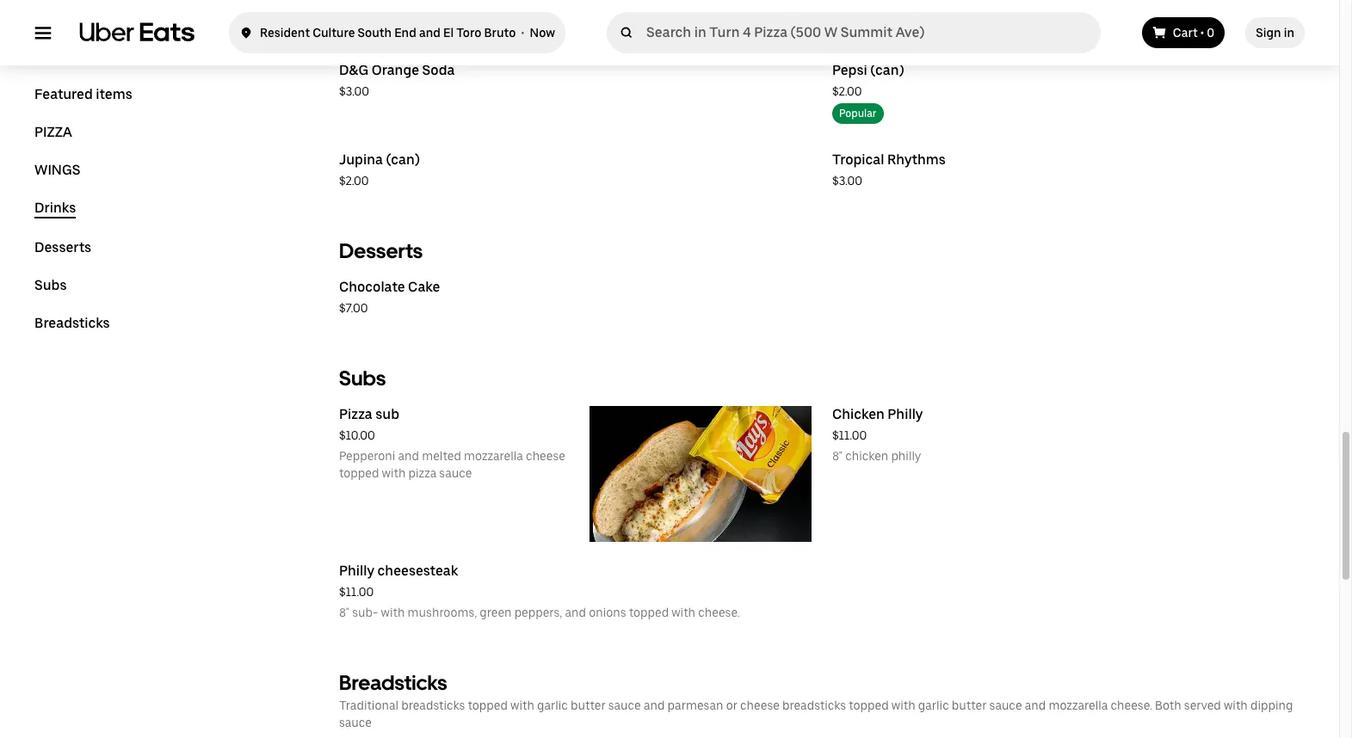 Task type: locate. For each thing, give the bounding box(es) containing it.
0 horizontal spatial breadsticks
[[401, 699, 465, 713]]

both
[[1155, 699, 1182, 713]]

resident culture south end and el toro bruto • now
[[260, 26, 555, 40]]

1 horizontal spatial •
[[1201, 26, 1205, 40]]

(can)
[[870, 62, 904, 78], [386, 152, 420, 168]]

1 horizontal spatial $3.00
[[832, 174, 863, 188]]

0 horizontal spatial $3.00
[[339, 84, 369, 98]]

0 vertical spatial mozzarella
[[464, 449, 523, 463]]

(can) inside jupina (can) $2.00
[[386, 152, 420, 168]]

0 vertical spatial $2.00
[[832, 84, 862, 98]]

0 horizontal spatial subs
[[34, 277, 67, 294]]

$11.00
[[832, 429, 867, 442], [339, 585, 374, 599]]

philly
[[891, 449, 921, 463]]

sauce inside pizza sub $10.00 pepperoni and melted mozzarella cheese topped with pizza sauce
[[439, 467, 472, 480]]

(can) inside pepsi (can) $2.00
[[870, 62, 904, 78]]

0 horizontal spatial $11.00
[[339, 585, 374, 599]]

$7.00
[[339, 301, 368, 315]]

cart
[[1173, 26, 1198, 40]]

0 vertical spatial drinks
[[339, 22, 398, 46]]

8"
[[832, 449, 843, 463], [339, 606, 350, 620]]

0 vertical spatial breadsticks
[[34, 315, 110, 331]]

navigation containing featured items
[[34, 86, 298, 353]]

breadsticks traditional breadsticks topped with garlic butter sauce and parmesan or cheese breadsticks topped with garlic butter sauce and mozzarella cheese. both served with dipping sauce
[[339, 671, 1293, 730]]

1 garlic from the left
[[537, 699, 568, 713]]

orange
[[372, 62, 419, 78]]

0 vertical spatial philly
[[888, 406, 923, 423]]

0 vertical spatial (can)
[[870, 62, 904, 78]]

$3.00
[[339, 84, 369, 98], [832, 174, 863, 188]]

breadsticks
[[401, 699, 465, 713], [782, 699, 846, 713]]

$3.00 down tropical at right top
[[832, 174, 863, 188]]

with inside pizza sub $10.00 pepperoni and melted mozzarella cheese topped with pizza sauce
[[382, 467, 406, 480]]

philly up philly
[[888, 406, 923, 423]]

•
[[521, 26, 525, 40], [1201, 26, 1205, 40]]

0 horizontal spatial garlic
[[537, 699, 568, 713]]

desserts down the drinks button
[[34, 239, 91, 256]]

0 vertical spatial $3.00
[[339, 84, 369, 98]]

$2.00 down jupina
[[339, 174, 369, 188]]

$2.00 inside pepsi (can) $2.00
[[832, 84, 862, 98]]

1 horizontal spatial $2.00
[[832, 84, 862, 98]]

resident
[[260, 26, 310, 40]]

philly
[[888, 406, 923, 423], [339, 563, 375, 579]]

bruto
[[484, 26, 516, 40]]

0 vertical spatial 8"
[[832, 449, 843, 463]]

and
[[419, 26, 441, 40], [398, 449, 419, 463], [565, 606, 586, 620], [644, 699, 665, 713], [1025, 699, 1046, 713]]

1 horizontal spatial 8"
[[832, 449, 843, 463]]

8" left chicken
[[832, 449, 843, 463]]

topped
[[339, 467, 379, 480], [629, 606, 669, 620], [468, 699, 508, 713], [849, 699, 889, 713]]

$2.00 inside jupina (can) $2.00
[[339, 174, 369, 188]]

cheese
[[526, 449, 565, 463], [740, 699, 780, 713]]

chocolate
[[339, 279, 405, 295]]

2 • from the left
[[1201, 26, 1205, 40]]

1 horizontal spatial subs
[[339, 366, 386, 391]]

breadsticks up traditional
[[339, 671, 447, 696]]

$2.00 down pepsi
[[832, 84, 862, 98]]

desserts up chocolate
[[339, 238, 423, 263]]

pizza button
[[34, 124, 72, 141]]

1 vertical spatial $2.00
[[339, 174, 369, 188]]

0 vertical spatial cheese.
[[698, 606, 740, 620]]

8" left the sub-
[[339, 606, 350, 620]]

sauce
[[439, 467, 472, 480], [608, 699, 641, 713], [990, 699, 1022, 713], [339, 716, 372, 730]]

dipping
[[1251, 699, 1293, 713]]

1 vertical spatial mozzarella
[[1049, 699, 1108, 713]]

0 horizontal spatial butter
[[571, 699, 606, 713]]

philly inside chicken philly $11.00 8" chicken philly
[[888, 406, 923, 423]]

1 vertical spatial $3.00
[[832, 174, 863, 188]]

0 horizontal spatial cheese
[[526, 449, 565, 463]]

1 horizontal spatial mozzarella
[[1049, 699, 1108, 713]]

subs up "pizza" on the left bottom of page
[[339, 366, 386, 391]]

1 breadsticks from the left
[[401, 699, 465, 713]]

drinks
[[339, 22, 398, 46], [34, 200, 76, 216]]

$2.00 for jupina
[[339, 174, 369, 188]]

garlic
[[537, 699, 568, 713], [918, 699, 949, 713]]

mozzarella
[[464, 449, 523, 463], [1049, 699, 1108, 713]]

in
[[1284, 26, 1295, 40]]

served
[[1184, 699, 1221, 713]]

$11.00 inside philly cheesesteak $11.00 8" sub- with mushrooms, green peppers, and onions topped with cheese.
[[339, 585, 374, 599]]

cheese.
[[698, 606, 740, 620], [1111, 699, 1153, 713]]

0 horizontal spatial cheese.
[[698, 606, 740, 620]]

mushrooms,
[[408, 606, 477, 620]]

1 horizontal spatial breadsticks
[[782, 699, 846, 713]]

breadsticks
[[34, 315, 110, 331], [339, 671, 447, 696]]

deliver to image
[[239, 22, 253, 43]]

pizza
[[34, 124, 72, 140]]

tropical rhythms $3.00
[[832, 152, 946, 188]]

butter
[[571, 699, 606, 713], [952, 699, 987, 713]]

jupina
[[339, 152, 383, 168]]

0 horizontal spatial 8"
[[339, 606, 350, 620]]

cheese. inside 'breadsticks traditional breadsticks topped with garlic butter sauce and parmesan or cheese breadsticks topped with garlic butter sauce and mozzarella cheese. both served with dipping sauce'
[[1111, 699, 1153, 713]]

1 vertical spatial cheese.
[[1111, 699, 1153, 713]]

drinks down 'wings' button
[[34, 200, 76, 216]]

0 horizontal spatial philly
[[339, 563, 375, 579]]

1 horizontal spatial garlic
[[918, 699, 949, 713]]

0 vertical spatial $11.00
[[832, 429, 867, 442]]

onions
[[589, 606, 626, 620]]

1 horizontal spatial cheese
[[740, 699, 780, 713]]

(can) right pepsi
[[870, 62, 904, 78]]

subs
[[34, 277, 67, 294], [339, 366, 386, 391]]

• left now
[[521, 26, 525, 40]]

pepsi
[[832, 62, 867, 78]]

breadsticks right or
[[782, 699, 846, 713]]

1 horizontal spatial philly
[[888, 406, 923, 423]]

breadsticks right traditional
[[401, 699, 465, 713]]

drinks inside navigation
[[34, 200, 76, 216]]

soda
[[422, 62, 455, 78]]

$11.00 up the sub-
[[339, 585, 374, 599]]

0 vertical spatial subs
[[34, 277, 67, 294]]

breadsticks inside 'breadsticks traditional breadsticks topped with garlic butter sauce and parmesan or cheese breadsticks topped with garlic butter sauce and mozzarella cheese. both served with dipping sauce'
[[339, 671, 447, 696]]

0 vertical spatial cheese
[[526, 449, 565, 463]]

popular
[[839, 108, 877, 120]]

0 horizontal spatial $2.00
[[339, 174, 369, 188]]

breadsticks down subs button
[[34, 315, 110, 331]]

philly up the sub-
[[339, 563, 375, 579]]

(can) right jupina
[[386, 152, 420, 168]]

1 vertical spatial philly
[[339, 563, 375, 579]]

breadsticks button
[[34, 315, 110, 332]]

d&g orange soda $3.00
[[339, 62, 455, 98]]

0 horizontal spatial mozzarella
[[464, 449, 523, 463]]

$3.00 inside tropical rhythms $3.00
[[832, 174, 863, 188]]

1 horizontal spatial $11.00
[[832, 429, 867, 442]]

1 vertical spatial $11.00
[[339, 585, 374, 599]]

breadsticks for breadsticks
[[34, 315, 110, 331]]

Search in Turn 4 Pizza (500 W Summit Ave) text field
[[647, 24, 1094, 41]]

0 horizontal spatial (can)
[[386, 152, 420, 168]]

subs down desserts 'button'
[[34, 277, 67, 294]]

8" inside chicken philly $11.00 8" chicken philly
[[832, 449, 843, 463]]

desserts
[[339, 238, 423, 263], [34, 239, 91, 256]]

$2.00
[[832, 84, 862, 98], [339, 174, 369, 188]]

1 vertical spatial 8"
[[339, 606, 350, 620]]

featured
[[34, 86, 93, 102]]

1 vertical spatial cheese
[[740, 699, 780, 713]]

0
[[1207, 26, 1215, 40]]

cheesesteak
[[378, 563, 458, 579]]

• left 0
[[1201, 26, 1205, 40]]

sub
[[376, 406, 399, 423]]

cake
[[408, 279, 440, 295]]

tropical
[[832, 152, 884, 168]]

green
[[480, 606, 512, 620]]

0 horizontal spatial drinks
[[34, 200, 76, 216]]

navigation
[[34, 86, 298, 353]]

8" inside philly cheesesteak $11.00 8" sub- with mushrooms, green peppers, and onions topped with cheese.
[[339, 606, 350, 620]]

featured items button
[[34, 86, 132, 103]]

1 horizontal spatial cheese.
[[1111, 699, 1153, 713]]

mozzarella inside 'breadsticks traditional breadsticks topped with garlic butter sauce and parmesan or cheese breadsticks topped with garlic butter sauce and mozzarella cheese. both served with dipping sauce'
[[1049, 699, 1108, 713]]

$11.00 inside chicken philly $11.00 8" chicken philly
[[832, 429, 867, 442]]

0 horizontal spatial breadsticks
[[34, 315, 110, 331]]

$11.00 down chicken
[[832, 429, 867, 442]]

cheese. inside philly cheesesteak $11.00 8" sub- with mushrooms, green peppers, and onions topped with cheese.
[[698, 606, 740, 620]]

with
[[382, 467, 406, 480], [381, 606, 405, 620], [672, 606, 696, 620], [510, 699, 534, 713], [892, 699, 916, 713], [1224, 699, 1248, 713]]

drinks up d&g at left
[[339, 22, 398, 46]]

0 horizontal spatial •
[[521, 26, 525, 40]]

1 vertical spatial (can)
[[386, 152, 420, 168]]

1 horizontal spatial (can)
[[870, 62, 904, 78]]

$3.00 down d&g at left
[[339, 84, 369, 98]]

items
[[96, 86, 132, 102]]

1 vertical spatial breadsticks
[[339, 671, 447, 696]]

1 vertical spatial drinks
[[34, 200, 76, 216]]

1 horizontal spatial butter
[[952, 699, 987, 713]]

1 horizontal spatial breadsticks
[[339, 671, 447, 696]]

1 vertical spatial subs
[[339, 366, 386, 391]]



Task type: describe. For each thing, give the bounding box(es) containing it.
1 • from the left
[[521, 26, 525, 40]]

drinks button
[[34, 200, 76, 219]]

el
[[443, 26, 454, 40]]

toro
[[456, 26, 481, 40]]

cheese inside 'breadsticks traditional breadsticks topped with garlic butter sauce and parmesan or cheese breadsticks topped with garlic butter sauce and mozzarella cheese. both served with dipping sauce'
[[740, 699, 780, 713]]

parmesan
[[668, 699, 724, 713]]

$11.00 for philly
[[339, 585, 374, 599]]

philly inside philly cheesesteak $11.00 8" sub- with mushrooms, green peppers, and onions topped with cheese.
[[339, 563, 375, 579]]

philly cheesesteak $11.00 8" sub- with mushrooms, green peppers, and onions topped with cheese.
[[339, 563, 740, 620]]

8" for chicken philly
[[832, 449, 843, 463]]

$2.00 for pepsi
[[832, 84, 862, 98]]

sign in link
[[1246, 17, 1305, 48]]

1 horizontal spatial drinks
[[339, 22, 398, 46]]

cheese inside pizza sub $10.00 pepperoni and melted mozzarella cheese topped with pizza sauce
[[526, 449, 565, 463]]

wings button
[[34, 162, 81, 179]]

pepsi (can) $2.00
[[832, 62, 904, 98]]

pizza sub $10.00 pepperoni and melted mozzarella cheese topped with pizza sauce
[[339, 406, 565, 480]]

chicken philly $11.00 8" chicken philly
[[832, 406, 923, 463]]

0 horizontal spatial desserts
[[34, 239, 91, 256]]

jupina (can) $2.00
[[339, 152, 420, 188]]

subs button
[[34, 277, 67, 294]]

or
[[726, 699, 738, 713]]

chicken
[[846, 449, 889, 463]]

8" for philly cheesesteak
[[339, 606, 350, 620]]

pepperoni
[[339, 449, 395, 463]]

rhythms
[[888, 152, 946, 168]]

$10.00
[[339, 429, 375, 442]]

pizza
[[408, 467, 437, 480]]

chocolate cake $7.00
[[339, 279, 440, 315]]

2 garlic from the left
[[918, 699, 949, 713]]

1 butter from the left
[[571, 699, 606, 713]]

uber eats home image
[[79, 22, 195, 43]]

main navigation menu image
[[34, 24, 52, 41]]

(can) for pepsi
[[870, 62, 904, 78]]

south
[[358, 26, 392, 40]]

d&g
[[339, 62, 369, 78]]

mozzarella inside pizza sub $10.00 pepperoni and melted mozzarella cheese topped with pizza sauce
[[464, 449, 523, 463]]

featured items
[[34, 86, 132, 102]]

chicken
[[832, 406, 885, 423]]

melted
[[422, 449, 461, 463]]

desserts button
[[34, 239, 91, 257]]

2 butter from the left
[[952, 699, 987, 713]]

2 breadsticks from the left
[[782, 699, 846, 713]]

cart • 0
[[1173, 26, 1215, 40]]

topped inside pizza sub $10.00 pepperoni and melted mozzarella cheese topped with pizza sauce
[[339, 467, 379, 480]]

end
[[394, 26, 416, 40]]

sub-
[[352, 606, 378, 620]]

topped inside philly cheesesteak $11.00 8" sub- with mushrooms, green peppers, and onions topped with cheese.
[[629, 606, 669, 620]]

pizza
[[339, 406, 373, 423]]

breadsticks for breadsticks traditional breadsticks topped with garlic butter sauce and parmesan or cheese breadsticks topped with garlic butter sauce and mozzarella cheese. both served with dipping sauce
[[339, 671, 447, 696]]

1 horizontal spatial desserts
[[339, 238, 423, 263]]

traditional
[[339, 699, 399, 713]]

and inside philly cheesesteak $11.00 8" sub- with mushrooms, green peppers, and onions topped with cheese.
[[565, 606, 586, 620]]

peppers,
[[514, 606, 562, 620]]

wings
[[34, 162, 81, 178]]

now
[[530, 26, 555, 40]]

$3.00 inside d&g orange soda $3.00
[[339, 84, 369, 98]]

subs inside navigation
[[34, 277, 67, 294]]

$11.00 for chicken
[[832, 429, 867, 442]]

(can) for jupina
[[386, 152, 420, 168]]

sign in
[[1256, 26, 1295, 40]]

and inside pizza sub $10.00 pepperoni and melted mozzarella cheese topped with pizza sauce
[[398, 449, 419, 463]]

sign
[[1256, 26, 1281, 40]]

culture
[[313, 26, 355, 40]]



Task type: vqa. For each thing, say whether or not it's contained in the screenshot.
more
no



